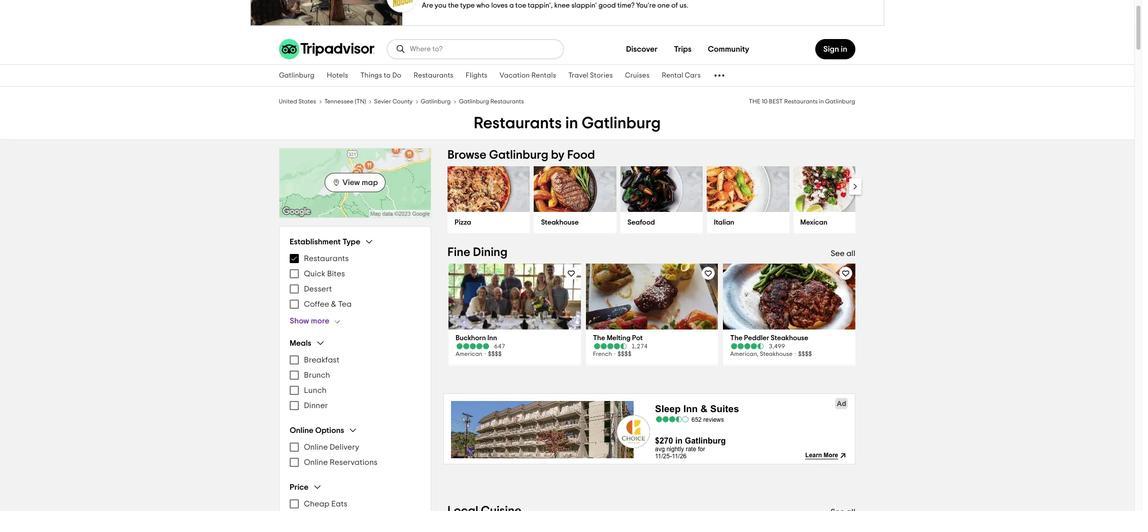 Task type: vqa. For each thing, say whether or not it's contained in the screenshot.
"Over" in the top left of the page
no



Task type: locate. For each thing, give the bounding box(es) containing it.
view
[[343, 178, 360, 187]]

steakhouse link
[[534, 212, 617, 233]]

1 horizontal spatial gatlinburg link
[[421, 97, 451, 105]]

0 vertical spatial online
[[290, 427, 314, 435]]

0 vertical spatial advertisement region
[[0, 0, 1135, 26]]

2 vertical spatial menu
[[290, 440, 421, 471]]

647 link
[[456, 343, 574, 350]]

american,
[[731, 351, 759, 357]]

2 $$$$ from the left
[[618, 351, 632, 357]]

quick bites
[[304, 270, 345, 278]]

reservations
[[330, 459, 378, 467]]

1 vertical spatial steakhouse
[[771, 335, 809, 342]]

online reservations
[[304, 459, 378, 467]]

dining
[[473, 247, 508, 259]]

(tn)
[[355, 98, 366, 105]]

$$$$ down 3,499 link
[[798, 351, 812, 357]]

3 group from the top
[[290, 426, 421, 471]]

0 horizontal spatial $$$$
[[488, 351, 502, 357]]

hotels link
[[321, 65, 354, 86]]

cheap eats
[[304, 500, 348, 509]]

price
[[290, 483, 309, 492]]

see
[[831, 250, 845, 258]]

advertisement region
[[0, 0, 1135, 26], [444, 394, 856, 476]]

hotels
[[327, 72, 348, 79]]

rental
[[662, 72, 683, 79]]

discover button
[[618, 39, 666, 59]]

4 group from the top
[[290, 483, 421, 512]]

1 vertical spatial gatlinburg link
[[421, 97, 451, 105]]

map
[[362, 178, 378, 187]]

1 vertical spatial in
[[820, 98, 824, 105]]

see all
[[831, 250, 856, 258]]

$$$$ down melting
[[618, 351, 632, 357]]

menu for meals
[[290, 353, 421, 414]]

online down online options
[[304, 444, 328, 452]]

the for the peddler steakhouse
[[731, 335, 743, 342]]

gatlinburg link up united states "link"
[[273, 65, 321, 86]]

sevier
[[375, 98, 392, 105]]

restaurants
[[414, 72, 454, 79], [490, 98, 524, 105], [785, 98, 818, 105], [474, 115, 562, 131], [304, 255, 349, 263]]

2 the from the left
[[731, 335, 743, 342]]

best
[[769, 98, 783, 105]]

online delivery
[[304, 444, 359, 452]]

buckhorn
[[456, 335, 486, 342]]

steakhouse inside the peddler steakhouse link
[[771, 335, 809, 342]]

view map
[[343, 178, 378, 187]]

in right sign
[[841, 45, 848, 53]]

None search field
[[388, 40, 563, 58]]

$$$$ for the peddler steakhouse
[[798, 351, 812, 357]]

$$$$ down 647
[[488, 351, 502, 357]]

online for online reservations
[[304, 459, 328, 467]]

0 horizontal spatial in
[[566, 115, 578, 131]]

1 vertical spatial online
[[304, 444, 328, 452]]

0 vertical spatial menu
[[290, 251, 421, 312]]

tripadvisor image
[[279, 39, 375, 59]]

gatlinburg link down 'restaurants' link
[[421, 97, 451, 105]]

1 menu from the top
[[290, 251, 421, 312]]

2 vertical spatial online
[[304, 459, 328, 467]]

0 horizontal spatial gatlinburg link
[[273, 65, 321, 86]]

the up american,
[[731, 335, 743, 342]]

trips button
[[666, 39, 700, 59]]

online for online delivery
[[304, 444, 328, 452]]

sign in link
[[816, 39, 856, 59]]

food
[[567, 149, 595, 161]]

pot
[[632, 335, 643, 342]]

restaurants up quick bites
[[304, 255, 349, 263]]

lunch
[[304, 387, 327, 395]]

dessert
[[304, 285, 332, 293]]

in for restaurants in gatlinburg
[[566, 115, 578, 131]]

sevier county link
[[375, 97, 413, 105]]

1 horizontal spatial $$$$
[[618, 351, 632, 357]]

2 horizontal spatial $$$$
[[798, 351, 812, 357]]

eats
[[331, 500, 348, 509]]

united states
[[279, 98, 317, 105]]

more
[[311, 317, 330, 325]]

group containing price
[[290, 483, 421, 512]]

3 $$$$ from the left
[[798, 351, 812, 357]]

in for sign in
[[841, 45, 848, 53]]

meals
[[290, 339, 311, 347]]

the
[[593, 335, 605, 342], [731, 335, 743, 342]]

2 vertical spatial in
[[566, 115, 578, 131]]

american
[[456, 351, 483, 357]]

online for online options
[[290, 427, 314, 435]]

peddler
[[744, 335, 769, 342]]

view map button
[[325, 173, 386, 192]]

0 horizontal spatial the
[[593, 335, 605, 342]]

vacation rentals link
[[494, 65, 562, 86]]

1 horizontal spatial the
[[731, 335, 743, 342]]

travel stories
[[569, 72, 613, 79]]

menu
[[290, 251, 421, 312], [290, 353, 421, 414], [290, 440, 421, 471]]

the
[[749, 98, 761, 105]]

travel
[[569, 72, 589, 79]]

restaurants down the vacation
[[490, 98, 524, 105]]

restaurants up browse gatlinburg by food on the top
[[474, 115, 562, 131]]

online left the options
[[290, 427, 314, 435]]

1 $$$$ from the left
[[488, 351, 502, 357]]

5.0 of 5 bubbles. 647 reviews element
[[456, 343, 574, 350]]

$$$$
[[488, 351, 502, 357], [618, 351, 632, 357], [798, 351, 812, 357]]

fine
[[448, 247, 471, 259]]

show more button
[[290, 316, 346, 326]]

gatlinburg link
[[273, 65, 321, 86], [421, 97, 451, 105]]

in
[[841, 45, 848, 53], [820, 98, 824, 105], [566, 115, 578, 131]]

buckhorn inn
[[456, 335, 497, 342]]

online
[[290, 427, 314, 435], [304, 444, 328, 452], [304, 459, 328, 467]]

online down online delivery
[[304, 459, 328, 467]]

1 group from the top
[[290, 237, 421, 326]]

2 horizontal spatial in
[[841, 45, 848, 53]]

menu containing online delivery
[[290, 440, 421, 471]]

group
[[290, 237, 421, 326], [290, 339, 421, 414], [290, 426, 421, 471], [290, 483, 421, 512]]

mexican
[[801, 219, 828, 226]]

flights link
[[460, 65, 494, 86]]

browse
[[448, 149, 487, 161]]

0 vertical spatial in
[[841, 45, 848, 53]]

stories
[[590, 72, 613, 79]]

1 vertical spatial menu
[[290, 353, 421, 414]]

sign
[[824, 45, 839, 53]]

menu for online options
[[290, 440, 421, 471]]

online options
[[290, 427, 344, 435]]

2 group from the top
[[290, 339, 421, 414]]

1 the from the left
[[593, 335, 605, 342]]

group containing online options
[[290, 426, 421, 471]]

options
[[315, 427, 344, 435]]

3 menu from the top
[[290, 440, 421, 471]]

browse gatlinburg by food
[[448, 149, 595, 161]]

american, steakhouse
[[731, 351, 793, 357]]

in right best
[[820, 98, 824, 105]]

tennessee
[[325, 98, 354, 105]]

things to do
[[360, 72, 402, 79]]

the up "french"
[[593, 335, 605, 342]]

2 menu from the top
[[290, 353, 421, 414]]

steakhouse
[[541, 219, 579, 226], [771, 335, 809, 342], [760, 351, 793, 357]]

cars
[[685, 72, 701, 79]]

discover
[[626, 45, 658, 53]]

fine dining
[[448, 247, 508, 259]]

in up food
[[566, 115, 578, 131]]

see all link
[[831, 250, 856, 258]]

0 vertical spatial steakhouse
[[541, 219, 579, 226]]

menu containing breakfast
[[290, 353, 421, 414]]



Task type: describe. For each thing, give the bounding box(es) containing it.
states
[[299, 98, 317, 105]]

cruises link
[[619, 65, 656, 86]]

restaurants right do
[[414, 72, 454, 79]]

united states link
[[279, 97, 317, 105]]

3,499 link
[[731, 343, 849, 350]]

by
[[551, 149, 565, 161]]

4.5 of 5 bubbles. 1,274 reviews element
[[593, 343, 711, 350]]

inn
[[488, 335, 497, 342]]

search image
[[396, 44, 406, 54]]

restaurants right best
[[785, 98, 818, 105]]

county
[[393, 98, 413, 105]]

sevier county
[[375, 98, 413, 105]]

do
[[392, 72, 402, 79]]

group containing establishment type
[[290, 237, 421, 326]]

things
[[360, 72, 382, 79]]

restaurants inside menu
[[304, 255, 349, 263]]

gatlinburg restaurants
[[459, 98, 524, 105]]

&
[[331, 300, 336, 309]]

community button
[[700, 39, 758, 59]]

restaurants in gatlinburg
[[474, 115, 661, 131]]

coffee
[[304, 300, 329, 309]]

Search search field
[[410, 45, 555, 54]]

mexican link
[[794, 212, 876, 233]]

bites
[[327, 270, 345, 278]]

establishment type
[[290, 238, 360, 246]]

french
[[593, 351, 612, 357]]

1,274
[[632, 344, 648, 350]]

to
[[384, 72, 391, 79]]

647
[[494, 344, 505, 350]]

rental cars
[[662, 72, 701, 79]]

2 vertical spatial steakhouse
[[760, 351, 793, 357]]

0 vertical spatial gatlinburg link
[[273, 65, 321, 86]]

dinner
[[304, 402, 328, 410]]

the melting pot link
[[593, 334, 711, 343]]

type
[[343, 238, 360, 246]]

menu containing restaurants
[[290, 251, 421, 312]]

rental cars link
[[656, 65, 707, 86]]

pizza
[[455, 219, 471, 226]]

things to do link
[[354, 65, 408, 86]]

vacation
[[500, 72, 530, 79]]

the peddler steakhouse
[[731, 335, 809, 342]]

$$$$ for the melting pot
[[618, 351, 632, 357]]

melting
[[607, 335, 631, 342]]

seafood link
[[621, 212, 703, 233]]

brunch
[[304, 372, 330, 380]]

all
[[847, 250, 856, 258]]

1,274 link
[[593, 343, 711, 350]]

show more
[[290, 317, 330, 325]]

flights
[[466, 72, 488, 79]]

travel stories link
[[562, 65, 619, 86]]

breakfast
[[304, 356, 340, 364]]

the 10  best restaurants in gatlinburg
[[749, 98, 856, 105]]

trips
[[674, 45, 692, 53]]

the peddler steakhouse link
[[731, 334, 849, 343]]

show
[[290, 317, 309, 325]]

3,499
[[769, 344, 785, 350]]

buckhorn inn link
[[456, 334, 574, 343]]

4.5 of 5 bubbles. 3,499 reviews element
[[731, 343, 849, 350]]

group containing meals
[[290, 339, 421, 414]]

pizza link
[[448, 212, 530, 233]]

sign in
[[824, 45, 848, 53]]

1 horizontal spatial in
[[820, 98, 824, 105]]

cheap
[[304, 500, 330, 509]]

steakhouse inside steakhouse link
[[541, 219, 579, 226]]

rentals
[[532, 72, 556, 79]]

seafood
[[628, 219, 655, 226]]

coffee & tea
[[304, 300, 352, 309]]

the for the melting pot
[[593, 335, 605, 342]]

quick
[[304, 270, 325, 278]]

restaurants link
[[408, 65, 460, 86]]

1 vertical spatial advertisement region
[[444, 394, 856, 476]]

italian link
[[707, 212, 790, 233]]

community
[[708, 45, 750, 53]]

tennessee (tn)
[[325, 98, 366, 105]]

$$$$ for buckhorn inn
[[488, 351, 502, 357]]

the melting pot
[[593, 335, 643, 342]]

cruises
[[625, 72, 650, 79]]

tennessee (tn) link
[[325, 97, 366, 105]]

tea
[[338, 300, 352, 309]]

10
[[762, 98, 768, 105]]

delivery
[[330, 444, 359, 452]]



